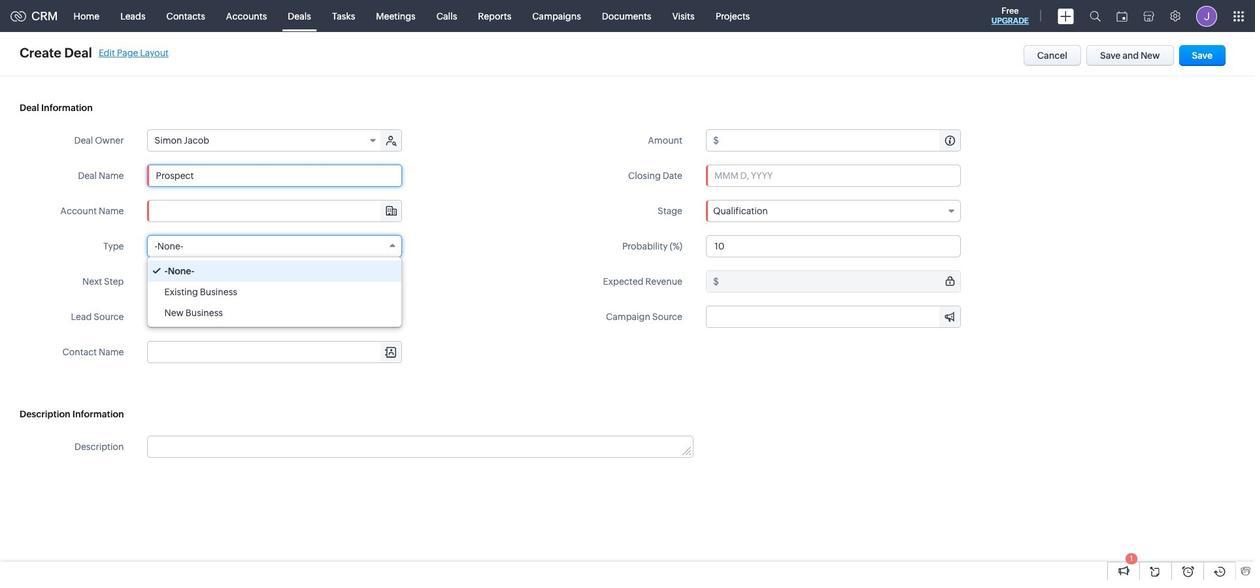 Task type: locate. For each thing, give the bounding box(es) containing it.
option
[[148, 261, 402, 282], [148, 282, 402, 303], [148, 303, 402, 324]]

None text field
[[721, 130, 961, 151], [147, 165, 402, 187], [721, 271, 961, 292], [721, 130, 961, 151], [147, 165, 402, 187], [721, 271, 961, 292]]

profile element
[[1189, 0, 1225, 32]]

create menu image
[[1058, 8, 1074, 24]]

2 option from the top
[[148, 282, 402, 303]]

1 option from the top
[[148, 261, 402, 282]]

calendar image
[[1117, 11, 1128, 21]]

list box
[[148, 258, 402, 327]]

None text field
[[148, 201, 402, 222], [706, 235, 961, 258], [147, 271, 402, 293], [148, 342, 402, 363], [148, 437, 693, 458], [148, 201, 402, 222], [706, 235, 961, 258], [147, 271, 402, 293], [148, 342, 402, 363], [148, 437, 693, 458]]

None field
[[148, 130, 382, 151], [706, 200, 961, 222], [148, 201, 402, 222], [147, 235, 402, 258], [147, 306, 402, 328], [707, 307, 961, 328], [148, 342, 402, 363], [148, 130, 382, 151], [706, 200, 961, 222], [148, 201, 402, 222], [147, 235, 402, 258], [147, 306, 402, 328], [707, 307, 961, 328], [148, 342, 402, 363]]



Task type: describe. For each thing, give the bounding box(es) containing it.
logo image
[[10, 11, 26, 21]]

profile image
[[1197, 6, 1218, 26]]

create menu element
[[1050, 0, 1082, 32]]

search image
[[1090, 10, 1101, 22]]

MMM D, YYYY text field
[[706, 165, 961, 187]]

3 option from the top
[[148, 303, 402, 324]]

search element
[[1082, 0, 1109, 32]]



Task type: vqa. For each thing, say whether or not it's contained in the screenshot.
More
no



